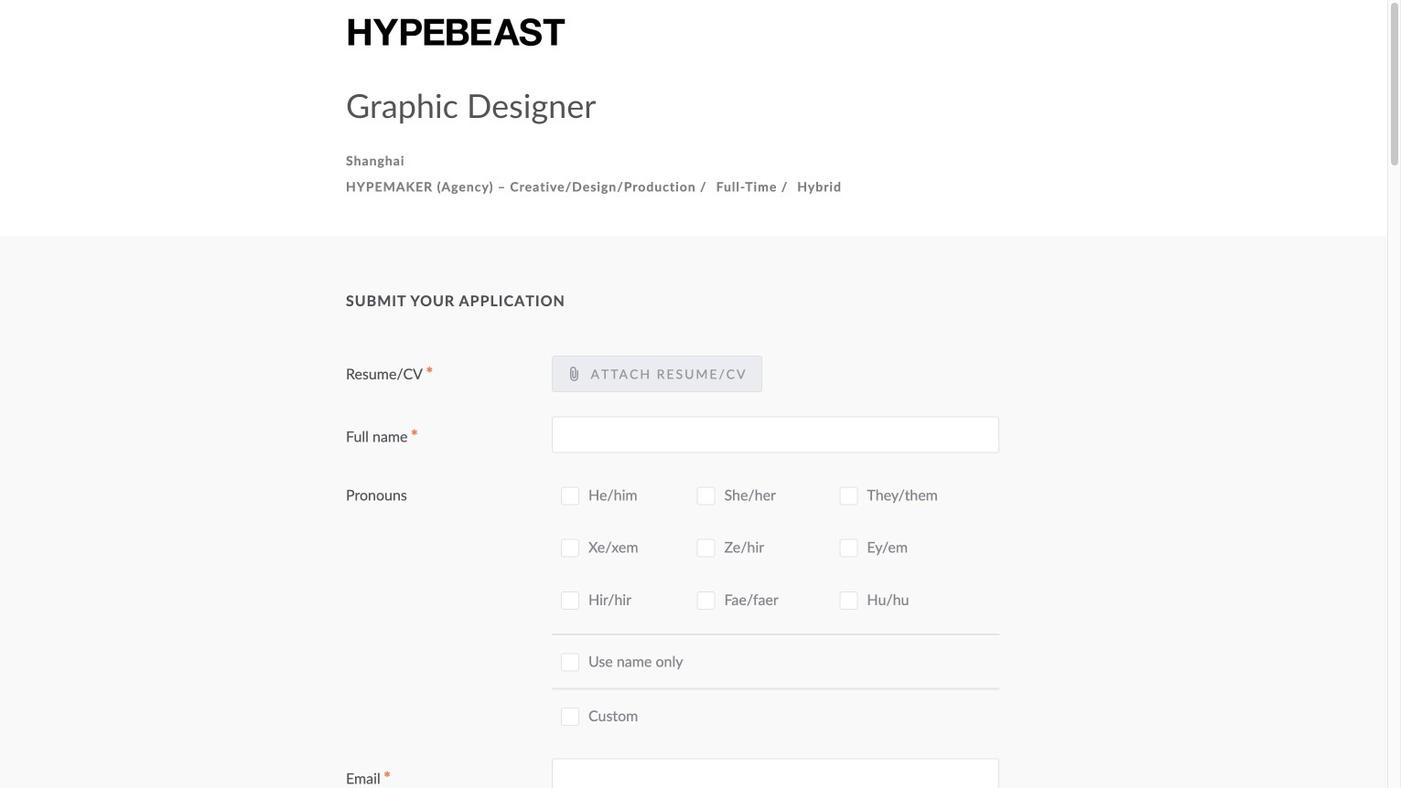 Task type: locate. For each thing, give the bounding box(es) containing it.
None email field
[[552, 759, 999, 789]]

hypebeast logo image
[[346, 16, 567, 48]]

None checkbox
[[561, 487, 579, 506], [561, 540, 579, 558], [697, 540, 715, 558], [697, 592, 715, 611], [561, 654, 579, 672], [561, 708, 579, 727], [561, 487, 579, 506], [561, 540, 579, 558], [697, 540, 715, 558], [697, 592, 715, 611], [561, 654, 579, 672], [561, 708, 579, 727]]

None checkbox
[[697, 487, 715, 506], [840, 487, 858, 506], [840, 540, 858, 558], [561, 592, 579, 611], [840, 592, 858, 611], [697, 487, 715, 506], [840, 487, 858, 506], [840, 540, 858, 558], [561, 592, 579, 611], [840, 592, 858, 611]]

None text field
[[552, 417, 999, 453]]



Task type: describe. For each thing, give the bounding box(es) containing it.
paperclip image
[[567, 367, 581, 382]]



Task type: vqa. For each thing, say whether or not it's contained in the screenshot.
NUVOAIR LOGO
no



